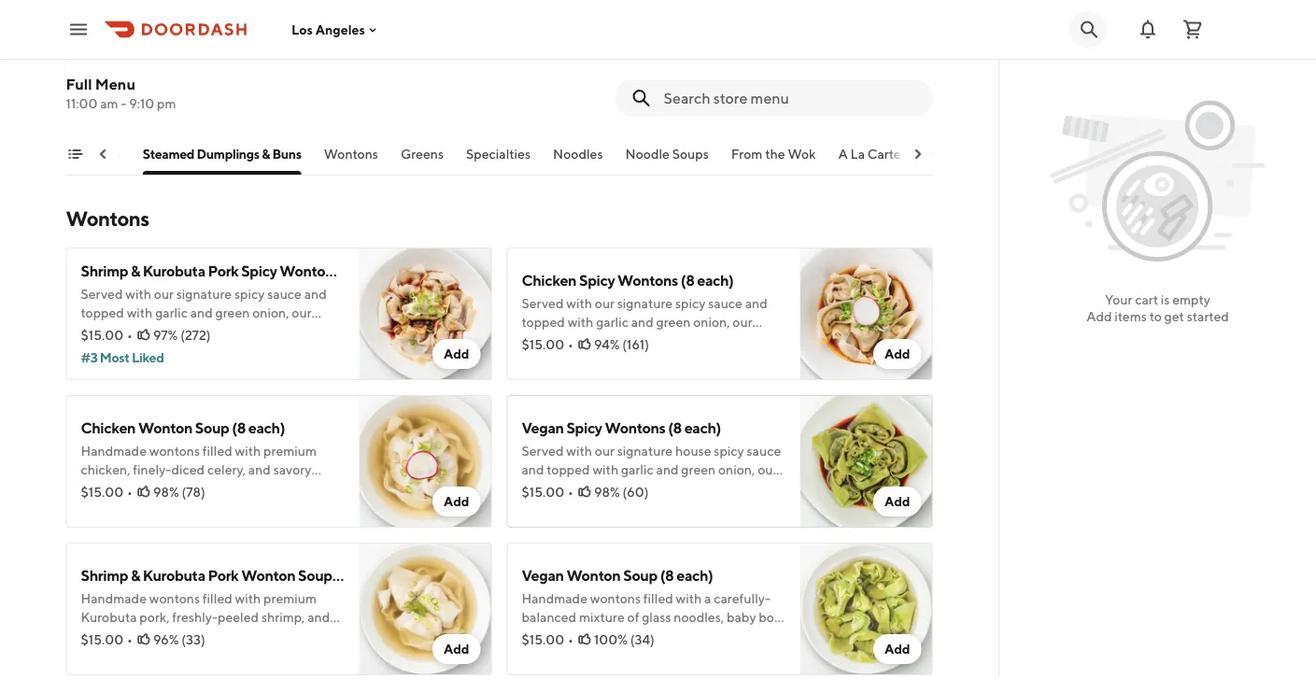 Task type: describe. For each thing, give the bounding box(es) containing it.
grams)
[[244, 62, 289, 80]]

ginger
[[169, 62, 215, 80]]

soups
[[672, 146, 709, 162]]

chicken wonton soup (8 each)
[[81, 419, 285, 437]]

add for shrimp & kurobuta pork spicy wontons (8 each)
[[444, 346, 469, 362]]

(272)
[[180, 327, 211, 343]]

$15.00 for vegan wonton soup (8 each)
[[522, 632, 564, 647]]

add for shrimp & kurobuta pork wonton soup (8 each)
[[444, 641, 469, 657]]

noodle soups
[[626, 146, 709, 162]]

favorite. inside shrimp & kurobuta pork spicy wontons (8 each) served with our signature spicy sauce and topped with garlic and green onion, our handmade wontons are always a fan favorite.
[[295, 324, 343, 339]]

pork for wonton
[[208, 567, 239, 584]]

vegan wonton soup (8 each)
[[522, 567, 713, 584]]

noodle soups button
[[626, 145, 709, 175]]

la
[[851, 146, 865, 162]]

wontons inside shrimp & kurobuta pork spicy wontons (8 each) served with our signature spicy sauce and topped with garlic and green onion, our handmade wontons are always a fan favorite.
[[147, 324, 198, 339]]

is
[[1161, 292, 1170, 307]]

add button for shrimp & kurobuta pork wonton soup (8 each)
[[432, 634, 481, 664]]

topped inside shrimp & kurobuta pork spicy wontons (8 each) served with our signature spicy sauce and topped with garlic and green onion, our handmade wontons are always a fan favorite.
[[81, 305, 124, 320]]

large
[[81, 62, 119, 80]]

#3
[[81, 350, 98, 365]]

always inside chicken spicy wontons (8 each) served with our signature spicy sauce and topped with garlic and green onion, our handmade wontons are always a fan favorite.
[[663, 333, 702, 348]]

green inside chicken spicy wontons (8 each) served with our signature spicy sauce and topped with garlic and green onion, our handmade wontons are always a fan favorite.
[[656, 314, 691, 330]]

Item Search search field
[[664, 88, 918, 108]]

add for vegan spicy wontons (8 each)
[[885, 494, 910, 509]]

• right am
[[120, 90, 126, 106]]

wonton for chicken
[[138, 419, 192, 437]]

(60)
[[623, 484, 649, 500]]

from
[[731, 146, 763, 162]]

$15.00 for shrimp & kurobuta pork spicy wontons (8 each)
[[81, 327, 123, 343]]

full menu 11:00 am - 9:10 pm
[[66, 75, 176, 111]]

noodles
[[553, 146, 603, 162]]

add button for vegan spicy wontons (8 each)
[[873, 487, 922, 517]]

chicken wonton soup (8 each) image
[[359, 395, 492, 528]]

(8 for chicken wonton soup (8 each)
[[232, 419, 246, 437]]

each) inside shrimp & kurobuta pork spicy wontons (8 each) served with our signature spicy sauce and topped with garlic and green onion, our handmade wontons are always a fan favorite.
[[359, 262, 396, 280]]

scroll menu navigation right image
[[910, 147, 925, 162]]

soup for vegan wonton soup (8 each)
[[623, 567, 658, 584]]

wontons inside chicken spicy wontons (8 each) served with our signature spicy sauce and topped with garlic and green onion, our handmade wontons are always a fan favorite.
[[618, 271, 678, 289]]

large side of ginger (50 grams)
[[81, 62, 289, 80]]

kurobuta for spicy
[[143, 262, 205, 280]]

vegan spicy wontons (8 each) image
[[800, 395, 933, 528]]

are inside chicken spicy wontons (8 each) served with our signature spicy sauce and topped with garlic and green onion, our handmade wontons are always a fan favorite.
[[641, 333, 660, 348]]

los angeles button
[[291, 22, 380, 37]]

(8 for vegan wonton soup (8 each)
[[660, 567, 674, 584]]

1 horizontal spatial wonton
[[241, 567, 295, 584]]

#3 most liked
[[81, 350, 164, 365]]

menu
[[95, 75, 135, 93]]

$15.00 for chicken wonton soup (8 each)
[[81, 484, 123, 500]]

pm
[[157, 96, 176, 111]]

fan inside shrimp & kurobuta pork spicy wontons (8 each) served with our signature spicy sauce and topped with garlic and green onion, our handmade wontons are always a fan favorite.
[[273, 324, 292, 339]]

onion, inside chicken spicy wontons (8 each) served with our signature spicy sauce and topped with garlic and green onion, our handmade wontons are always a fan favorite.
[[693, 314, 730, 330]]

a inside shrimp & kurobuta pork spicy wontons (8 each) served with our signature spicy sauce and topped with garlic and green onion, our handmade wontons are always a fan favorite.
[[264, 324, 271, 339]]

96%
[[153, 632, 179, 647]]

(50
[[217, 62, 241, 80]]

each) for vegan wonton soup (8 each)
[[677, 567, 713, 584]]

(161)
[[623, 337, 649, 352]]

am
[[100, 96, 118, 111]]

• for shrimp & kurobuta pork wonton soup (8 each)
[[127, 632, 133, 647]]

to
[[1150, 309, 1162, 324]]

started
[[1187, 309, 1229, 324]]

shrimp for shrimp & kurobuta pork spicy wontons (8 each) served with our signature spicy sauce and topped with garlic and green onion, our handmade wontons are always a fan favorite.
[[81, 262, 128, 280]]

scroll menu navigation left image
[[96, 147, 111, 162]]

add button for chicken wonton soup (8 each)
[[432, 487, 481, 517]]

(8 for chicken spicy wontons (8 each) served with our signature spicy sauce and topped with garlic and green onion, our handmade wontons are always a fan favorite.
[[681, 271, 695, 289]]

greens button
[[401, 145, 444, 175]]

los
[[291, 22, 313, 37]]

handmade inside chicken spicy wontons (8 each) served with our signature spicy sauce and topped with garlic and green onion, our handmade wontons are always a fan favorite.
[[522, 333, 585, 348]]

liked
[[132, 350, 164, 365]]

-
[[121, 96, 126, 111]]

add for chicken wonton soup (8 each)
[[444, 494, 469, 509]]

signature inside shrimp & kurobuta pork spicy wontons (8 each) served with our signature spicy sauce and topped with garlic and green onion, our handmade wontons are always a fan favorite.
[[176, 286, 232, 302]]

chicken spicy wontons (8 each) image
[[800, 248, 933, 380]]

$2.50
[[81, 90, 116, 106]]

vegan spicy wontons (8 each)
[[522, 419, 721, 437]]

11:00
[[66, 96, 98, 111]]

95%
[[146, 90, 173, 106]]

add for chicken spicy wontons (8 each)
[[885, 346, 910, 362]]

fan inside chicken spicy wontons (8 each) served with our signature spicy sauce and topped with garlic and green onion, our handmade wontons are always a fan favorite.
[[714, 333, 733, 348]]

full
[[66, 75, 92, 93]]

• for chicken spicy wontons (8 each)
[[568, 337, 574, 352]]

noodle
[[626, 146, 670, 162]]

each) for chicken wonton soup (8 each)
[[248, 419, 285, 437]]

spicy inside chicken spicy wontons (8 each) served with our signature spicy sauce and topped with garlic and green onion, our handmade wontons are always a fan favorite.
[[675, 296, 706, 311]]

shrimp & kurobuta pork spicy wontons (8 each) image
[[359, 248, 492, 380]]

97%
[[153, 327, 178, 343]]

& for wonton
[[131, 567, 140, 584]]

spicy inside shrimp & kurobuta pork spicy wontons (8 each) served with our signature spicy sauce and topped with garlic and green onion, our handmade wontons are always a fan favorite.
[[234, 286, 265, 302]]

vegan for vegan spicy wontons (8 each)
[[522, 419, 564, 437]]

(8 inside shrimp & kurobuta pork spicy wontons (8 each) served with our signature spicy sauce and topped with garlic and green onion, our handmade wontons are always a fan favorite.
[[343, 262, 357, 280]]

$15.00 • for shrimp & kurobuta pork spicy wontons (8 each)
[[81, 327, 133, 343]]

shrimp & kurobuta pork spicy wontons (8 each) served with our signature spicy sauce and topped with garlic and green onion, our handmade wontons are always a fan favorite.
[[81, 262, 396, 339]]



Task type: locate. For each thing, give the bounding box(es) containing it.
$15.00 •
[[81, 327, 133, 343], [522, 337, 574, 352], [81, 484, 133, 500], [522, 484, 574, 500], [81, 632, 133, 647], [522, 632, 574, 647]]

• left 96%
[[127, 632, 133, 647]]

chicken for chicken spicy wontons (8 each) served with our signature spicy sauce and topped with garlic and green onion, our handmade wontons are always a fan favorite.
[[522, 271, 577, 289]]

1 horizontal spatial favorite.
[[736, 333, 784, 348]]

94%
[[594, 337, 620, 352]]

1 horizontal spatial onion,
[[693, 314, 730, 330]]

1 horizontal spatial topped
[[522, 314, 565, 330]]

• left 98% (78)
[[127, 484, 133, 500]]

$15.00 for shrimp & kurobuta pork wonton soup (8 each)
[[81, 632, 123, 647]]

2 98% from the left
[[594, 484, 620, 500]]

1 horizontal spatial spicy
[[675, 296, 706, 311]]

0 vertical spatial vegan
[[522, 419, 564, 437]]

always right (272) in the left of the page
[[222, 324, 261, 339]]

chicken inside chicken spicy wontons (8 each) served with our signature spicy sauce and topped with garlic and green onion, our handmade wontons are always a fan favorite.
[[522, 271, 577, 289]]

98% (60)
[[594, 484, 649, 500]]

open menu image
[[67, 18, 90, 41]]

$15.00 left 94%
[[522, 337, 564, 352]]

2 shrimp from the top
[[81, 567, 128, 584]]

$15.00 • for vegan spicy wontons (8 each)
[[522, 484, 574, 500]]

& for spicy
[[131, 262, 140, 280]]

$15.00 • for shrimp & kurobuta pork wonton soup (8 each)
[[81, 632, 133, 647]]

97% (272)
[[153, 327, 211, 343]]

0 horizontal spatial spicy
[[234, 286, 265, 302]]

handmade left 94%
[[522, 333, 585, 348]]

your cart is empty add items to get started
[[1087, 292, 1229, 324]]

1 horizontal spatial chicken
[[522, 271, 577, 289]]

0 horizontal spatial a
[[264, 324, 271, 339]]

show menu categories image
[[68, 147, 83, 162]]

95% (23)
[[146, 90, 199, 106]]

9:10
[[129, 96, 154, 111]]

1 horizontal spatial a
[[705, 333, 712, 348]]

our
[[154, 286, 174, 302], [595, 296, 615, 311], [292, 305, 312, 320], [733, 314, 753, 330]]

1 horizontal spatial signature
[[617, 296, 673, 311]]

100%
[[594, 632, 628, 647]]

wontons inside chicken spicy wontons (8 each) served with our signature spicy sauce and topped with garlic and green onion, our handmade wontons are always a fan favorite.
[[588, 333, 639, 348]]

0 horizontal spatial served
[[81, 286, 123, 302]]

each) for vegan spicy wontons (8 each)
[[685, 419, 721, 437]]

sauce inside chicken spicy wontons (8 each) served with our signature spicy sauce and topped with garlic and green onion, our handmade wontons are always a fan favorite.
[[708, 296, 743, 311]]

each) for chicken spicy wontons (8 each) served with our signature spicy sauce and topped with garlic and green onion, our handmade wontons are always a fan favorite.
[[697, 271, 734, 289]]

1 horizontal spatial served
[[522, 296, 564, 311]]

0 horizontal spatial soup
[[195, 419, 229, 437]]

0 horizontal spatial handmade
[[81, 324, 144, 339]]

with
[[125, 286, 151, 302], [566, 296, 592, 311], [127, 305, 153, 320], [568, 314, 594, 330]]

100% (34)
[[594, 632, 655, 647]]

98% left (60)
[[594, 484, 620, 500]]

of
[[153, 62, 166, 80]]

always
[[222, 324, 261, 339], [663, 333, 702, 348]]

0 horizontal spatial favorite.
[[295, 324, 343, 339]]

1 horizontal spatial 98%
[[594, 484, 620, 500]]

0 horizontal spatial onion,
[[252, 305, 289, 320]]

$15.00 • left 96%
[[81, 632, 133, 647]]

are inside shrimp & kurobuta pork spicy wontons (8 each) served with our signature spicy sauce and topped with garlic and green onion, our handmade wontons are always a fan favorite.
[[200, 324, 219, 339]]

los angeles
[[291, 22, 365, 37]]

kurobuta inside shrimp & kurobuta pork spicy wontons (8 each) served with our signature spicy sauce and topped with garlic and green onion, our handmade wontons are always a fan favorite.
[[143, 262, 205, 280]]

add inside 'your cart is empty add items to get started'
[[1087, 309, 1112, 324]]

wontons inside shrimp & kurobuta pork spicy wontons (8 each) served with our signature spicy sauce and topped with garlic and green onion, our handmade wontons are always a fan favorite.
[[280, 262, 340, 280]]

handmade inside shrimp & kurobuta pork spicy wontons (8 each) served with our signature spicy sauce and topped with garlic and green onion, our handmade wontons are always a fan favorite.
[[81, 324, 144, 339]]

each) inside chicken spicy wontons (8 each) served with our signature spicy sauce and topped with garlic and green onion, our handmade wontons are always a fan favorite.
[[697, 271, 734, 289]]

wontons button
[[324, 145, 378, 175]]

1 vegan from the top
[[522, 419, 564, 437]]

$15.00 • for chicken spicy wontons (8 each)
[[522, 337, 574, 352]]

each)
[[359, 262, 396, 280], [697, 271, 734, 289], [248, 419, 285, 437], [685, 419, 721, 437], [351, 567, 388, 584], [677, 567, 713, 584]]

(34)
[[630, 632, 655, 647]]

$15.00 • for chicken wonton soup (8 each)
[[81, 484, 133, 500]]

spicy for vegan
[[567, 419, 602, 437]]

and
[[304, 286, 327, 302], [745, 296, 768, 311], [190, 305, 213, 320], [631, 314, 654, 330]]

served
[[81, 286, 123, 302], [522, 296, 564, 311]]

items
[[1115, 309, 1147, 324]]

0 vertical spatial &
[[262, 146, 270, 162]]

spicy
[[234, 286, 265, 302], [675, 296, 706, 311]]

desserts button
[[924, 145, 975, 175]]

0 horizontal spatial wonton
[[138, 419, 192, 437]]

noodles button
[[553, 145, 603, 175]]

wontons
[[147, 324, 198, 339], [588, 333, 639, 348]]

vegan for vegan wonton soup (8 each)
[[522, 567, 564, 584]]

1 vertical spatial &
[[131, 262, 140, 280]]

0 horizontal spatial always
[[222, 324, 261, 339]]

are right 94%
[[641, 333, 660, 348]]

1 horizontal spatial always
[[663, 333, 702, 348]]

1 shrimp from the top
[[81, 262, 128, 280]]

a
[[264, 324, 271, 339], [705, 333, 712, 348]]

1 98% from the left
[[153, 484, 179, 500]]

1 vertical spatial chicken
[[81, 419, 136, 437]]

chicken spicy wontons (8 each) served with our signature spicy sauce and topped with garlic and green onion, our handmade wontons are always a fan favorite.
[[522, 271, 784, 348]]

1 kurobuta from the top
[[143, 262, 205, 280]]

pork for spicy
[[208, 262, 239, 280]]

add for vegan wonton soup (8 each)
[[885, 641, 910, 657]]

spicy for chicken
[[579, 271, 615, 289]]

are right 97%
[[200, 324, 219, 339]]

1 vertical spatial pork
[[208, 567, 239, 584]]

always right (161)
[[663, 333, 702, 348]]

1 vertical spatial shrimp
[[81, 567, 128, 584]]

98% for wonton
[[153, 484, 179, 500]]

2 pork from the top
[[208, 567, 239, 584]]

$15.00 for vegan spicy wontons (8 each)
[[522, 484, 564, 500]]

1 horizontal spatial green
[[656, 314, 691, 330]]

served inside chicken spicy wontons (8 each) served with our signature spicy sauce and topped with garlic and green onion, our handmade wontons are always a fan favorite.
[[522, 296, 564, 311]]

add
[[1087, 309, 1112, 324], [444, 346, 469, 362], [885, 346, 910, 362], [444, 494, 469, 509], [885, 494, 910, 509], [444, 641, 469, 657], [885, 641, 910, 657]]

signature up (272) in the left of the page
[[176, 286, 232, 302]]

a la carte button
[[839, 145, 901, 175]]

• left 94%
[[568, 337, 574, 352]]

2 horizontal spatial wonton
[[567, 567, 621, 584]]

$15.00 left 100%
[[522, 632, 564, 647]]

a inside chicken spicy wontons (8 each) served with our signature spicy sauce and topped with garlic and green onion, our handmade wontons are always a fan favorite.
[[705, 333, 712, 348]]

$15.00 • left 98% (60)
[[522, 484, 574, 500]]

wontons up vegan spicy wontons (8 each)
[[588, 333, 639, 348]]

96% (33)
[[153, 632, 205, 647]]

shrimp
[[81, 262, 128, 280], [81, 567, 128, 584]]

kurobuta for wonton
[[143, 567, 205, 584]]

0 horizontal spatial sauce
[[267, 286, 302, 302]]

garlic
[[155, 305, 188, 320], [596, 314, 629, 330]]

garlic inside chicken spicy wontons (8 each) served with our signature spicy sauce and topped with garlic and green onion, our handmade wontons are always a fan favorite.
[[596, 314, 629, 330]]

green
[[215, 305, 250, 320], [656, 314, 691, 330]]

fan right (161)
[[714, 333, 733, 348]]

• for vegan spicy wontons (8 each)
[[568, 484, 574, 500]]

garlic inside shrimp & kurobuta pork spicy wontons (8 each) served with our signature spicy sauce and topped with garlic and green onion, our handmade wontons are always a fan favorite.
[[155, 305, 188, 320]]

&
[[262, 146, 270, 162], [131, 262, 140, 280], [131, 567, 140, 584]]

& inside shrimp & kurobuta pork spicy wontons (8 each) served with our signature spicy sauce and topped with garlic and green onion, our handmade wontons are always a fan favorite.
[[131, 262, 140, 280]]

vegan wonton soup (8 each) image
[[800, 543, 933, 675]]

garlic up 94%
[[596, 314, 629, 330]]

1 horizontal spatial soup
[[298, 567, 332, 584]]

1 horizontal spatial handmade
[[522, 333, 585, 348]]

specialties button
[[466, 145, 531, 175]]

0 horizontal spatial are
[[200, 324, 219, 339]]

wontons up liked
[[147, 324, 198, 339]]

add button
[[432, 339, 481, 369], [873, 339, 922, 369], [432, 487, 481, 517], [873, 487, 922, 517], [432, 634, 481, 664], [873, 634, 922, 664]]

0 vertical spatial pork
[[208, 262, 239, 280]]

1 horizontal spatial sauce
[[708, 296, 743, 311]]

steamed dumplings & buns
[[143, 146, 301, 162]]

spicy inside shrimp & kurobuta pork spicy wontons (8 each) served with our signature spicy sauce and topped with garlic and green onion, our handmade wontons are always a fan favorite.
[[241, 262, 277, 280]]

0 vertical spatial chicken
[[522, 271, 577, 289]]

wontons
[[324, 146, 378, 162], [66, 206, 149, 231], [280, 262, 340, 280], [618, 271, 678, 289], [605, 419, 666, 437]]

side
[[121, 62, 150, 80]]

cart
[[1135, 292, 1159, 307]]

0 horizontal spatial fan
[[273, 324, 292, 339]]

• up #3 most liked
[[127, 327, 133, 343]]

steamed
[[143, 146, 194, 162]]

sauce inside shrimp & kurobuta pork spicy wontons (8 each) served with our signature spicy sauce and topped with garlic and green onion, our handmade wontons are always a fan favorite.
[[267, 286, 302, 302]]

$15.00 • left 94%
[[522, 337, 574, 352]]

desserts
[[924, 146, 975, 162]]

shrimp for shrimp & kurobuta pork wonton soup (8 each)
[[81, 567, 128, 584]]

kurobuta up 96% (33)
[[143, 567, 205, 584]]

0 items, open order cart image
[[1182, 18, 1204, 41]]

favorite. inside chicken spicy wontons (8 each) served with our signature spicy sauce and topped with garlic and green onion, our handmade wontons are always a fan favorite.
[[736, 333, 784, 348]]

1 horizontal spatial wontons
[[588, 333, 639, 348]]

$15.00 • for vegan wonton soup (8 each)
[[522, 632, 574, 647]]

topped inside chicken spicy wontons (8 each) served with our signature spicy sauce and topped with garlic and green onion, our handmade wontons are always a fan favorite.
[[522, 314, 565, 330]]

94% (161)
[[594, 337, 649, 352]]

$15.00 left 98% (78)
[[81, 484, 123, 500]]

favorite.
[[295, 324, 343, 339], [736, 333, 784, 348]]

specialties
[[466, 146, 531, 162]]

0 horizontal spatial topped
[[81, 305, 124, 320]]

a right (272) in the left of the page
[[264, 324, 271, 339]]

notification bell image
[[1137, 18, 1159, 41]]

kurobuta
[[143, 262, 205, 280], [143, 567, 205, 584]]

98% for spicy
[[594, 484, 620, 500]]

$15.00 for chicken spicy wontons (8 each)
[[522, 337, 564, 352]]

98% (78)
[[153, 484, 205, 500]]

$15.00 up most
[[81, 327, 123, 343]]

2 kurobuta from the top
[[143, 567, 205, 584]]

always inside shrimp & kurobuta pork spicy wontons (8 each) served with our signature spicy sauce and topped with garlic and green onion, our handmade wontons are always a fan favorite.
[[222, 324, 261, 339]]

a
[[839, 146, 848, 162]]

1 vertical spatial kurobuta
[[143, 567, 205, 584]]

1 horizontal spatial fan
[[714, 333, 733, 348]]

your
[[1105, 292, 1133, 307]]

0 vertical spatial shrimp
[[81, 262, 128, 280]]

fan
[[273, 324, 292, 339], [714, 333, 733, 348]]

signature up (161)
[[617, 296, 673, 311]]

pork
[[208, 262, 239, 280], [208, 567, 239, 584]]

2 vertical spatial &
[[131, 567, 140, 584]]

(33)
[[182, 632, 205, 647]]

from the wok
[[731, 146, 816, 162]]

(8
[[343, 262, 357, 280], [681, 271, 695, 289], [232, 419, 246, 437], [668, 419, 682, 437], [335, 567, 349, 584], [660, 567, 674, 584]]

topped
[[81, 305, 124, 320], [522, 314, 565, 330]]

1 horizontal spatial are
[[641, 333, 660, 348]]

$2.50 •
[[81, 90, 126, 106]]

2 horizontal spatial soup
[[623, 567, 658, 584]]

0 horizontal spatial 98%
[[153, 484, 179, 500]]

garlic up 97%
[[155, 305, 188, 320]]

greens
[[401, 146, 444, 162]]

wonton for vegan
[[567, 567, 621, 584]]

green inside shrimp & kurobuta pork spicy wontons (8 each) served with our signature spicy sauce and topped with garlic and green onion, our handmade wontons are always a fan favorite.
[[215, 305, 250, 320]]

handmade up most
[[81, 324, 144, 339]]

served inside shrimp & kurobuta pork spicy wontons (8 each) served with our signature spicy sauce and topped with garlic and green onion, our handmade wontons are always a fan favorite.
[[81, 286, 123, 302]]

98%
[[153, 484, 179, 500], [594, 484, 620, 500]]

onion, inside shrimp & kurobuta pork spicy wontons (8 each) served with our signature spicy sauce and topped with garlic and green onion, our handmade wontons are always a fan favorite.
[[252, 305, 289, 320]]

shrimp & kurobuta pork wonton soup (8 each) image
[[359, 543, 492, 675]]

shrimp & kurobuta pork wonton soup (8 each)
[[81, 567, 388, 584]]

a right (161)
[[705, 333, 712, 348]]

shrimp inside shrimp & kurobuta pork spicy wontons (8 each) served with our signature spicy sauce and topped with garlic and green onion, our handmade wontons are always a fan favorite.
[[81, 262, 128, 280]]

soup for chicken wonton soup (8 each)
[[195, 419, 229, 437]]

$15.00 • up most
[[81, 327, 133, 343]]

pork inside shrimp & kurobuta pork spicy wontons (8 each) served with our signature spicy sauce and topped with garlic and green onion, our handmade wontons are always a fan favorite.
[[208, 262, 239, 280]]

spicy
[[241, 262, 277, 280], [579, 271, 615, 289], [567, 419, 602, 437]]

add button for vegan wonton soup (8 each)
[[873, 634, 922, 664]]

chicken
[[522, 271, 577, 289], [81, 419, 136, 437]]

$15.00 • left 98% (78)
[[81, 484, 133, 500]]

1 vertical spatial vegan
[[522, 567, 564, 584]]

• left 100%
[[568, 632, 574, 647]]

$15.00 left 98% (60)
[[522, 484, 564, 500]]

$15.00 • left 100%
[[522, 632, 574, 647]]

98% left (78)
[[153, 484, 179, 500]]

most
[[100, 350, 129, 365]]

• left 98% (60)
[[568, 484, 574, 500]]

1 pork from the top
[[208, 262, 239, 280]]

empty
[[1173, 292, 1211, 307]]

fan right (272) in the left of the page
[[273, 324, 292, 339]]

$15.00 left 96%
[[81, 632, 123, 647]]

0 vertical spatial kurobuta
[[143, 262, 205, 280]]

0 horizontal spatial chicken
[[81, 419, 136, 437]]

0 horizontal spatial signature
[[176, 286, 232, 302]]

• for chicken wonton soup (8 each)
[[127, 484, 133, 500]]

buns
[[272, 146, 301, 162]]

(8 inside chicken spicy wontons (8 each) served with our signature spicy sauce and topped with garlic and green onion, our handmade wontons are always a fan favorite.
[[681, 271, 695, 289]]

(23)
[[175, 90, 199, 106]]

dumplings
[[197, 146, 259, 162]]

0 horizontal spatial wontons
[[147, 324, 198, 339]]

from the wok button
[[731, 145, 816, 175]]

carte
[[868, 146, 901, 162]]

sauce
[[267, 286, 302, 302], [708, 296, 743, 311]]

angeles
[[316, 22, 365, 37]]

wok
[[788, 146, 816, 162]]

a la carte
[[839, 146, 901, 162]]

1 horizontal spatial garlic
[[596, 314, 629, 330]]

(8 for vegan spicy wontons (8 each)
[[668, 419, 682, 437]]

• for vegan wonton soup (8 each)
[[568, 632, 574, 647]]

• for shrimp & kurobuta pork spicy wontons (8 each)
[[127, 327, 133, 343]]

signature inside chicken spicy wontons (8 each) served with our signature spicy sauce and topped with garlic and green onion, our handmade wontons are always a fan favorite.
[[617, 296, 673, 311]]

spicy inside chicken spicy wontons (8 each) served with our signature spicy sauce and topped with garlic and green onion, our handmade wontons are always a fan favorite.
[[579, 271, 615, 289]]

0 horizontal spatial green
[[215, 305, 250, 320]]

vegan
[[522, 419, 564, 437], [522, 567, 564, 584]]

get
[[1165, 309, 1185, 324]]

chicken for chicken wonton soup (8 each)
[[81, 419, 136, 437]]

2 vegan from the top
[[522, 567, 564, 584]]

0 horizontal spatial garlic
[[155, 305, 188, 320]]

(78)
[[182, 484, 205, 500]]

kurobuta up 97% (272)
[[143, 262, 205, 280]]

the
[[765, 146, 785, 162]]



Task type: vqa. For each thing, say whether or not it's contained in the screenshot.


